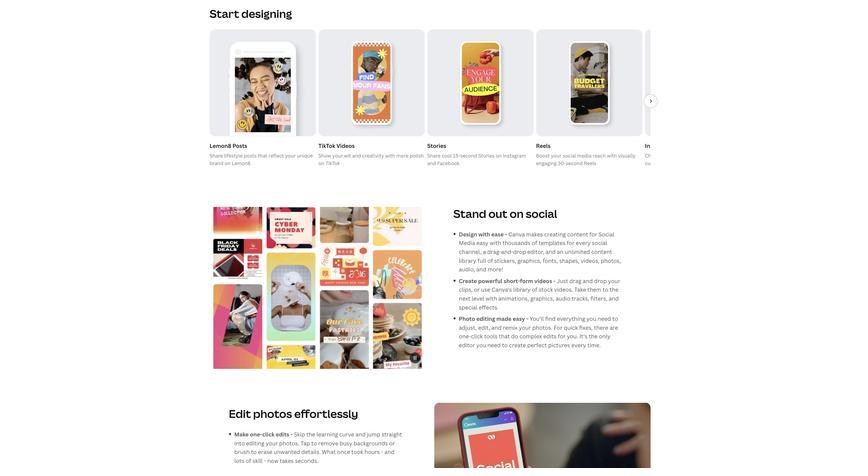 Task type: locate. For each thing, give the bounding box(es) containing it.
your up complex
[[519, 324, 531, 332]]

that
[[258, 152, 267, 159], [708, 152, 718, 159], [499, 333, 510, 340]]

0 vertical spatial edits
[[543, 333, 557, 340]]

1 vertical spatial for
[[567, 239, 575, 247]]

1 share from the left
[[210, 152, 223, 159]]

your up 30-
[[551, 152, 562, 159]]

posts up lifestyle
[[233, 142, 247, 150]]

and
[[352, 152, 361, 159], [427, 160, 436, 167], [546, 248, 556, 256], [476, 266, 486, 273], [583, 277, 593, 285], [609, 295, 619, 303], [492, 324, 502, 332], [356, 431, 366, 439], [385, 449, 395, 456]]

lemon8 posts image
[[210, 30, 315, 136]]

social up makes
[[526, 206, 557, 221]]

0 vertical spatial stories
[[427, 142, 446, 150]]

need down tools
[[488, 342, 501, 349]]

1 horizontal spatial that
[[499, 333, 510, 340]]

of inside just drag and drop your clips, or use canva's library of stock videos. take them to the next level with animations, graphics, audio tracks, filters, and special effects.
[[532, 286, 538, 294]]

posts up fresh
[[673, 142, 688, 150]]

with up effects.
[[486, 295, 497, 303]]

0 vertical spatial drop
[[513, 248, 526, 256]]

editing up edit,
[[477, 315, 495, 323]]

0 vertical spatial lemon8
[[210, 142, 231, 150]]

1 vertical spatial the
[[589, 333, 598, 340]]

your inside 'share lifestyle posts that reflect your unique brand on lemon8'
[[285, 152, 296, 159]]

reels inside boost your social media reach with visually engaging 30-second reels
[[584, 160, 597, 167]]

content up the photos,
[[591, 248, 612, 256]]

0 horizontal spatial the
[[306, 431, 315, 439]]

1 vertical spatial library
[[513, 286, 531, 294]]

need up there
[[598, 315, 611, 323]]

are
[[719, 152, 726, 159], [610, 324, 618, 332]]

reels down media
[[584, 160, 597, 167]]

0 horizontal spatial stories
[[427, 142, 446, 150]]

0 vertical spatial for
[[590, 231, 597, 238]]

special
[[459, 304, 478, 311]]

1 horizontal spatial easy
[[513, 315, 525, 323]]

or left the use
[[474, 286, 480, 294]]

are left easily
[[719, 152, 726, 159]]

1 horizontal spatial one-
[[459, 333, 471, 340]]

0 horizontal spatial editing
[[246, 440, 264, 447]]

social inside boost your social media reach with visually engaging 30-second reels
[[563, 152, 576, 159]]

1 horizontal spatial click
[[471, 333, 483, 340]]

of
[[532, 239, 537, 247], [488, 257, 493, 265], [532, 286, 538, 294], [246, 457, 251, 465]]

you'll find everything you need to adjust, edit, and remix your photos. for quick fixes, there are one-click tools that do complex edits for you. it's the only editor you need to create perfect pictures every time.
[[459, 315, 618, 349]]

1 vertical spatial second
[[566, 160, 583, 167]]

- right hours
[[381, 449, 383, 456]]

ease
[[491, 231, 504, 238]]

creativity
[[362, 152, 384, 159]]

now
[[267, 457, 278, 465]]

and inside you'll find everything you need to adjust, edit, and remix your photos. for quick fixes, there are one-click tools that do complex edits for you. it's the only editor you need to create perfect pictures every time.
[[492, 324, 502, 332]]

make one-click edits -
[[234, 431, 294, 439]]

to
[[603, 286, 608, 294], [612, 315, 618, 323], [502, 342, 508, 349], [311, 440, 317, 447], [251, 449, 257, 456]]

2 horizontal spatial the
[[610, 286, 619, 294]]

shapes,
[[559, 257, 579, 265]]

reels up boost on the top
[[536, 142, 551, 150]]

1 horizontal spatial are
[[719, 152, 726, 159]]

that inside you'll find everything you need to adjust, edit, and remix your photos. for quick fixes, there are one-click tools that do complex edits for you. it's the only editor you need to create perfect pictures every time.
[[499, 333, 510, 340]]

1 vertical spatial editing
[[246, 440, 264, 447]]

1 horizontal spatial edits
[[543, 333, 557, 340]]

wit
[[344, 152, 351, 159]]

photos.
[[532, 324, 553, 332], [279, 440, 299, 447]]

1 vertical spatial graphics,
[[530, 295, 554, 303]]

stories@2x image
[[428, 30, 533, 136]]

0 vertical spatial every
[[576, 239, 591, 247]]

boost
[[536, 152, 550, 159]]

second
[[460, 152, 477, 159], [566, 160, 583, 167]]

or inside just drag and drop your clips, or use canva's library of stock videos. take them to the next level with animations, graphics, audio tracks, filters, and special effects.
[[474, 286, 480, 294]]

from
[[664, 152, 675, 159]]

the up the tap
[[306, 431, 315, 439]]

graphics, inside just drag and drop your clips, or use canva's library of stock videos. take them to the next level with animations, graphics, audio tracks, filters, and special effects.
[[530, 295, 554, 303]]

1 horizontal spatial editing
[[477, 315, 495, 323]]

library inside just drag and drop your clips, or use canva's library of stock videos. take them to the next level with animations, graphics, audio tracks, filters, and special effects.
[[513, 286, 531, 294]]

1 horizontal spatial social
[[563, 152, 576, 159]]

lemon8 up lifestyle
[[210, 142, 231, 150]]

graphics,
[[518, 257, 542, 265], [530, 295, 554, 303]]

tiktok up show
[[319, 142, 335, 150]]

2 vertical spatial social
[[592, 239, 607, 247]]

powerful
[[478, 277, 503, 285]]

easily
[[727, 152, 741, 159]]

a
[[483, 248, 486, 256]]

took
[[352, 449, 363, 456]]

1 vertical spatial drop
[[594, 277, 607, 285]]

drop inside canva makes creating content for social media easy with thousands of templates for every social channel, a drag-and-drop editor, and an unlimited content library full of stickers, graphics, fonts, shapes, videos, photos, audio, and more!
[[513, 248, 526, 256]]

easy
[[477, 239, 489, 247], [513, 315, 525, 323]]

share left cool
[[427, 152, 441, 159]]

create
[[459, 277, 477, 285]]

2 share from the left
[[427, 152, 441, 159]]

pictures
[[548, 342, 570, 349]]

0 horizontal spatial social
[[526, 206, 557, 221]]

instagram up choose
[[645, 142, 672, 150]]

graphics, inside canva makes creating content for social media easy with thousands of templates for every social channel, a drag-and-drop editor, and an unlimited content library full of stickers, graphics, fonts, shapes, videos, photos, audio, and more!
[[518, 257, 542, 265]]

short-
[[504, 277, 520, 285]]

and left facebook
[[427, 160, 436, 167]]

1 horizontal spatial instagram
[[645, 142, 672, 150]]

you up the "fixes,"
[[587, 315, 597, 323]]

are up "only" at bottom
[[610, 324, 618, 332]]

1 horizontal spatial second
[[566, 160, 583, 167]]

every
[[576, 239, 591, 247], [571, 342, 586, 349]]

share
[[210, 152, 223, 159], [427, 152, 441, 159]]

instagram left boost on the top
[[503, 152, 526, 159]]

1 horizontal spatial the
[[589, 333, 598, 340]]

1 vertical spatial stories
[[478, 152, 495, 159]]

for up pictures
[[558, 333, 566, 340]]

drop inside just drag and drop your clips, or use canva's library of stock videos. take them to the next level with animations, graphics, audio tracks, filters, and special effects.
[[594, 277, 607, 285]]

0 vertical spatial social
[[563, 152, 576, 159]]

drop up them
[[594, 277, 607, 285]]

every down it's
[[571, 342, 586, 349]]

the up time.
[[589, 333, 598, 340]]

1 horizontal spatial drop
[[594, 277, 607, 285]]

tap
[[301, 440, 310, 447]]

that right designs at the top of the page
[[708, 152, 718, 159]]

animations,
[[498, 295, 529, 303]]

0 vertical spatial one-
[[459, 333, 471, 340]]

1 vertical spatial are
[[610, 324, 618, 332]]

level
[[472, 295, 484, 303]]

share cool 15-second stories on instagram and facebook
[[427, 152, 526, 167]]

with left more
[[385, 152, 395, 159]]

every inside you'll find everything you need to adjust, edit, and remix your photos. for quick fixes, there are one-click tools that do complex edits for you. it's the only editor you need to create perfect pictures every time.
[[571, 342, 586, 349]]

for
[[554, 324, 563, 332]]

2 vertical spatial for
[[558, 333, 566, 340]]

time.
[[588, 342, 601, 349]]

2 horizontal spatial social
[[592, 239, 607, 247]]

with inside show your wit and creativity with more polish on tiktok
[[385, 152, 395, 159]]

0 vertical spatial easy
[[477, 239, 489, 247]]

reels@2x image
[[537, 30, 642, 136]]

-
[[505, 231, 507, 238], [554, 277, 556, 285], [526, 315, 529, 323], [291, 431, 293, 439], [381, 449, 383, 456], [264, 457, 266, 465]]

or
[[474, 286, 480, 294], [389, 440, 395, 447]]

your
[[285, 152, 296, 159], [332, 152, 343, 159], [551, 152, 562, 159], [608, 277, 620, 285], [519, 324, 531, 332], [266, 440, 278, 447]]

with left ease on the right of the page
[[479, 231, 490, 238]]

0 vertical spatial the
[[610, 286, 619, 294]]

you
[[587, 315, 597, 323], [476, 342, 486, 349]]

second right cool
[[460, 152, 477, 159]]

with inside canva makes creating content for social media easy with thousands of templates for every social channel, a drag-and-drop editor, and an unlimited content library full of stickers, graphics, fonts, shapes, videos, photos, audio, and more!
[[490, 239, 501, 247]]

of right the "full"
[[488, 257, 493, 265]]

1 vertical spatial one-
[[250, 431, 262, 439]]

0 vertical spatial editing
[[477, 315, 495, 323]]

with right reach
[[607, 152, 617, 159]]

one- right "make"
[[250, 431, 262, 439]]

and down "photo editing made easy -"
[[492, 324, 502, 332]]

social up 30-
[[563, 152, 576, 159]]

of right lots
[[246, 457, 251, 465]]

photos. up unwanted
[[279, 440, 299, 447]]

0 vertical spatial library
[[459, 257, 476, 265]]

1 vertical spatial or
[[389, 440, 395, 447]]

create
[[509, 342, 526, 349]]

1 vertical spatial you
[[476, 342, 486, 349]]

1 vertical spatial tiktok
[[326, 160, 340, 167]]

brand
[[210, 160, 224, 167]]

edits left skip
[[276, 431, 289, 439]]

thousands
[[503, 239, 531, 247]]

0 horizontal spatial drop
[[513, 248, 526, 256]]

edits
[[543, 333, 557, 340], [276, 431, 289, 439]]

posts
[[233, 142, 247, 150], [673, 142, 688, 150]]

1 vertical spatial instagram
[[503, 152, 526, 159]]

lemon8
[[210, 142, 231, 150], [232, 160, 251, 167]]

click up erase
[[262, 431, 275, 439]]

2 vertical spatial the
[[306, 431, 315, 439]]

editing inside skip the learning curve and jump straight into editing your photos. tap to remove busy backgrounds or brush to erase unwanted details. what once took hours - and lots of skill - now takes seconds.
[[246, 440, 264, 447]]

0 horizontal spatial library
[[459, 257, 476, 265]]

graphics, down editor,
[[518, 257, 542, 265]]

edit photos effortlessly
[[229, 407, 358, 421]]

second down media
[[566, 160, 583, 167]]

editing
[[477, 315, 495, 323], [246, 440, 264, 447]]

easy up remix
[[513, 315, 525, 323]]

with inside just drag and drop your clips, or use canva's library of stock videos. take them to the next level with animations, graphics, audio tracks, filters, and special effects.
[[486, 295, 497, 303]]

edit
[[229, 407, 251, 421]]

one-
[[459, 333, 471, 340], [250, 431, 262, 439]]

an
[[557, 248, 564, 256]]

posts
[[244, 152, 257, 159]]

your down "tiktok videos"
[[332, 152, 343, 159]]

your inside show your wit and creativity with more polish on tiktok
[[332, 152, 343, 159]]

into
[[234, 440, 245, 447]]

the
[[610, 286, 619, 294], [589, 333, 598, 340], [306, 431, 315, 439]]

straight
[[382, 431, 402, 439]]

0 vertical spatial reels
[[536, 142, 551, 150]]

reach
[[593, 152, 606, 159]]

or down straight
[[389, 440, 395, 447]]

jump
[[367, 431, 380, 439]]

one- up the editor in the bottom right of the page
[[459, 333, 471, 340]]

drop down thousands
[[513, 248, 526, 256]]

lemon8 down lifestyle
[[232, 160, 251, 167]]

it's
[[580, 333, 588, 340]]

0 vertical spatial graphics,
[[518, 257, 542, 265]]

1 vertical spatial lemon8
[[232, 160, 251, 167]]

1 horizontal spatial lemon8
[[232, 160, 251, 167]]

1 horizontal spatial or
[[474, 286, 480, 294]]

social
[[563, 152, 576, 159], [526, 206, 557, 221], [592, 239, 607, 247]]

1 vertical spatial social
[[526, 206, 557, 221]]

only
[[599, 333, 611, 340]]

0 vertical spatial you
[[587, 315, 597, 323]]

library
[[459, 257, 476, 265], [513, 286, 531, 294]]

what
[[322, 449, 336, 456]]

0 horizontal spatial that
[[258, 152, 267, 159]]

1 vertical spatial every
[[571, 342, 586, 349]]

of down makes
[[532, 239, 537, 247]]

click down edit,
[[471, 333, 483, 340]]

drag-
[[487, 248, 501, 256]]

second inside boost your social media reach with visually engaging 30-second reels
[[566, 160, 583, 167]]

photos,
[[601, 257, 621, 265]]

unwanted
[[274, 449, 300, 456]]

0 vertical spatial second
[[460, 152, 477, 159]]

that inside choose from fresh designs that are easily customizable.
[[708, 152, 718, 159]]

0 vertical spatial content
[[567, 231, 588, 238]]

1 vertical spatial need
[[488, 342, 501, 349]]

and right wit
[[352, 152, 361, 159]]

on inside 'share lifestyle posts that reflect your unique brand on lemon8'
[[225, 160, 231, 167]]

content up 'unlimited' in the right bottom of the page
[[567, 231, 588, 238]]

1 horizontal spatial share
[[427, 152, 441, 159]]

canva's
[[492, 286, 512, 294]]

1 horizontal spatial photos.
[[532, 324, 553, 332]]

photo
[[459, 315, 475, 323]]

0 horizontal spatial for
[[558, 333, 566, 340]]

every inside canva makes creating content for social media easy with thousands of templates for every social channel, a drag-and-drop editor, and an unlimited content library full of stickers, graphics, fonts, shapes, videos, photos, audio, and more!
[[576, 239, 591, 247]]

every up 'unlimited' in the right bottom of the page
[[576, 239, 591, 247]]

1 horizontal spatial need
[[598, 315, 611, 323]]

0 horizontal spatial easy
[[477, 239, 489, 247]]

1 horizontal spatial library
[[513, 286, 531, 294]]

1 vertical spatial reels
[[584, 160, 597, 167]]

your up erase
[[266, 440, 278, 447]]

15-
[[453, 152, 460, 159]]

just drag and drop your clips, or use canva's library of stock videos. take them to the next level with animations, graphics, audio tracks, filters, and special effects.
[[459, 277, 620, 311]]

social down social
[[592, 239, 607, 247]]

0 vertical spatial tiktok
[[319, 142, 335, 150]]

- right ease on the right of the page
[[505, 231, 507, 238]]

2 posts from the left
[[673, 142, 688, 150]]

of left stock
[[532, 286, 538, 294]]

editing down make one-click edits -
[[246, 440, 264, 447]]

1 vertical spatial photos.
[[279, 440, 299, 447]]

create powerful short-form videos -
[[459, 277, 557, 285]]

0 vertical spatial click
[[471, 333, 483, 340]]

2 horizontal spatial that
[[708, 152, 718, 159]]

0 horizontal spatial or
[[389, 440, 395, 447]]

find
[[545, 315, 556, 323]]

0 vertical spatial instagram
[[645, 142, 672, 150]]

stories up cool
[[427, 142, 446, 150]]

0 horizontal spatial lemon8
[[210, 142, 231, 150]]

share inside share cool 15-second stories on instagram and facebook
[[427, 152, 441, 159]]

lemon8 inside 'share lifestyle posts that reflect your unique brand on lemon8'
[[232, 160, 251, 167]]

0 horizontal spatial edits
[[276, 431, 289, 439]]

them
[[588, 286, 601, 294]]

0 vertical spatial are
[[719, 152, 726, 159]]

your inside boost your social media reach with visually engaging 30-second reels
[[551, 152, 562, 159]]

your down the photos,
[[608, 277, 620, 285]]

edits down for
[[543, 333, 557, 340]]

that left do in the bottom right of the page
[[499, 333, 510, 340]]

library up audio,
[[459, 257, 476, 265]]

0 vertical spatial or
[[474, 286, 480, 294]]

tracks,
[[572, 295, 589, 303]]

0 vertical spatial photos.
[[532, 324, 553, 332]]

graphics, down stock
[[530, 295, 554, 303]]

1 posts from the left
[[233, 142, 247, 150]]

0 horizontal spatial instagram
[[503, 152, 526, 159]]

library down form
[[513, 286, 531, 294]]

1 horizontal spatial content
[[591, 248, 612, 256]]

the right them
[[610, 286, 619, 294]]

that inside 'share lifestyle posts that reflect your unique brand on lemon8'
[[258, 152, 267, 159]]

tiktok down show
[[326, 160, 340, 167]]

you'll
[[530, 315, 544, 323]]

photos. inside skip the learning curve and jump straight into editing your photos. tap to remove busy backgrounds or brush to erase unwanted details. what once took hours - and lots of skill - now takes seconds.
[[279, 440, 299, 447]]

out
[[489, 206, 508, 221]]

your inside skip the learning curve and jump straight into editing your photos. tap to remove busy backgrounds or brush to erase unwanted details. what once took hours - and lots of skill - now takes seconds.
[[266, 440, 278, 447]]

0 horizontal spatial posts
[[233, 142, 247, 150]]

1 vertical spatial easy
[[513, 315, 525, 323]]

0 horizontal spatial reels
[[536, 142, 551, 150]]

second inside share cool 15-second stories on instagram and facebook
[[460, 152, 477, 159]]

full
[[478, 257, 486, 265]]

your right reflect
[[285, 152, 296, 159]]

0 horizontal spatial share
[[210, 152, 223, 159]]

media
[[577, 152, 592, 159]]

easy down design with ease -
[[477, 239, 489, 247]]

you down tools
[[476, 342, 486, 349]]

share inside 'share lifestyle posts that reflect your unique brand on lemon8'
[[210, 152, 223, 159]]

for left social
[[590, 231, 597, 238]]

with up drag-
[[490, 239, 501, 247]]

- left you'll
[[526, 315, 529, 323]]

0 horizontal spatial second
[[460, 152, 477, 159]]

choose
[[645, 152, 663, 159]]

0 horizontal spatial click
[[262, 431, 275, 439]]

share up the brand
[[210, 152, 223, 159]]

0 horizontal spatial you
[[476, 342, 486, 349]]

1 horizontal spatial stories
[[478, 152, 495, 159]]

show
[[319, 152, 331, 159]]

for up 'unlimited' in the right bottom of the page
[[567, 239, 575, 247]]

are inside you'll find everything you need to adjust, edit, and remix your photos. for quick fixes, there are one-click tools that do complex edits for you. it's the only editor you need to create perfect pictures every time.
[[610, 324, 618, 332]]

stories right 15-
[[478, 152, 495, 159]]

1 horizontal spatial posts
[[673, 142, 688, 150]]

0 horizontal spatial photos.
[[279, 440, 299, 447]]

that right posts
[[258, 152, 267, 159]]

photos. down you'll
[[532, 324, 553, 332]]



Task type: describe. For each thing, give the bounding box(es) containing it.
for inside you'll find everything you need to adjust, edit, and remix your photos. for quick fixes, there are one-click tools that do complex edits for you. it's the only editor you need to create perfect pictures every time.
[[558, 333, 566, 340]]

clips,
[[459, 286, 473, 294]]

start designing
[[210, 6, 292, 21]]

posts for instagram posts
[[673, 142, 688, 150]]

audio
[[556, 295, 571, 303]]

photos
[[253, 407, 292, 421]]

and down the "full"
[[476, 266, 486, 273]]

take
[[574, 286, 586, 294]]

one- inside you'll find everything you need to adjust, edit, and remix your photos. for quick fixes, there are one-click tools that do complex edits for you. it's the only editor you need to create perfect pictures every time.
[[459, 333, 471, 340]]

perfect
[[527, 342, 547, 349]]

editor,
[[527, 248, 544, 256]]

you.
[[567, 333, 578, 340]]

- right skill
[[264, 457, 266, 465]]

made
[[497, 315, 512, 323]]

1 vertical spatial click
[[262, 431, 275, 439]]

skip
[[294, 431, 305, 439]]

are inside choose from fresh designs that are easily customizable.
[[719, 152, 726, 159]]

erase
[[258, 449, 272, 456]]

stand
[[453, 206, 486, 221]]

lots
[[234, 457, 244, 465]]

share for lemon8 posts
[[210, 152, 223, 159]]

easy inside canva makes creating content for social media easy with thousands of templates for every social channel, a drag-and-drop editor, and an unlimited content library full of stickers, graphics, fonts, shapes, videos, photos, audio, and more!
[[477, 239, 489, 247]]

photos. inside you'll find everything you need to adjust, edit, and remix your photos. for quick fixes, there are one-click tools that do complex edits for you. it's the only editor you need to create perfect pictures every time.
[[532, 324, 553, 332]]

cool
[[442, 152, 452, 159]]

effortlessly
[[294, 407, 358, 421]]

start
[[210, 6, 239, 21]]

and up the fonts,
[[546, 248, 556, 256]]

more
[[397, 152, 409, 159]]

designing
[[241, 6, 292, 21]]

facebook
[[437, 160, 460, 167]]

social inside canva makes creating content for social media easy with thousands of templates for every social channel, a drag-and-drop editor, and an unlimited content library full of stickers, graphics, fonts, shapes, videos, photos, audio, and more!
[[592, 239, 607, 247]]

and right hours
[[385, 449, 395, 456]]

30-
[[558, 160, 566, 167]]

do
[[511, 333, 518, 340]]

your inside you'll find everything you need to adjust, edit, and remix your photos. for quick fixes, there are one-click tools that do complex edits for you. it's the only editor you need to create perfect pictures every time.
[[519, 324, 531, 332]]

share lifestyle posts that reflect your unique brand on lemon8
[[210, 152, 313, 167]]

busy
[[340, 440, 352, 447]]

lemon8 posts
[[210, 142, 247, 150]]

fresh
[[676, 152, 688, 159]]

make
[[234, 431, 249, 439]]

posts for lemon8 posts
[[233, 142, 247, 150]]

remix
[[503, 324, 518, 332]]

the inside skip the learning curve and jump straight into editing your photos. tap to remove busy backgrounds or brush to erase unwanted details. what once took hours - and lots of skill - now takes seconds.
[[306, 431, 315, 439]]

brush
[[234, 449, 250, 456]]

and up them
[[583, 277, 593, 285]]

there
[[594, 324, 608, 332]]

or inside skip the learning curve and jump straight into editing your photos. tap to remove busy backgrounds or brush to erase unwanted details. what once took hours - and lots of skill - now takes seconds.
[[389, 440, 395, 447]]

0 horizontal spatial need
[[488, 342, 501, 349]]

makes
[[526, 231, 543, 238]]

filters,
[[591, 295, 608, 303]]

just
[[557, 277, 568, 285]]

videos,
[[581, 257, 600, 265]]

and-
[[501, 248, 513, 256]]

with inside boost your social media reach with visually engaging 30-second reels
[[607, 152, 617, 159]]

tiktok videos
[[319, 142, 355, 150]]

2 horizontal spatial for
[[590, 231, 597, 238]]

0 horizontal spatial content
[[567, 231, 588, 238]]

igpost@2x image
[[645, 30, 751, 136]]

instagram posts
[[645, 142, 688, 150]]

share for stories
[[427, 152, 441, 159]]

creating
[[544, 231, 566, 238]]

- left just
[[554, 277, 556, 285]]

design with ease -
[[459, 231, 507, 238]]

edits inside you'll find everything you need to adjust, edit, and remix your photos. for quick fixes, there are one-click tools that do complex edits for you. it's the only editor you need to create perfect pictures every time.
[[543, 333, 557, 340]]

form
[[520, 277, 533, 285]]

templates
[[539, 239, 566, 247]]

remove
[[318, 440, 338, 447]]

of inside skip the learning curve and jump straight into editing your photos. tap to remove busy backgrounds or brush to erase unwanted details. what once took hours - and lots of skill - now takes seconds.
[[246, 457, 251, 465]]

seconds.
[[295, 457, 318, 465]]

details.
[[301, 449, 321, 456]]

and left jump on the bottom left of page
[[356, 431, 366, 439]]

0 vertical spatial need
[[598, 315, 611, 323]]

click inside you'll find everything you need to adjust, edit, and remix your photos. for quick fixes, there are one-click tools that do complex edits for you. it's the only editor you need to create perfect pictures every time.
[[471, 333, 483, 340]]

hours
[[365, 449, 380, 456]]

unlimited
[[565, 248, 590, 256]]

designs
[[689, 152, 707, 159]]

social
[[599, 231, 615, 238]]

1 vertical spatial content
[[591, 248, 612, 256]]

fonts,
[[543, 257, 558, 265]]

unique
[[297, 152, 313, 159]]

next
[[459, 295, 471, 303]]

videos
[[535, 277, 552, 285]]

stock
[[539, 286, 553, 294]]

choose from fresh designs that are easily customizable.
[[645, 152, 741, 167]]

canva
[[509, 231, 525, 238]]

- left skip
[[291, 431, 293, 439]]

tiktok inside show your wit and creativity with more polish on tiktok
[[326, 160, 340, 167]]

design
[[459, 231, 477, 238]]

curve
[[339, 431, 354, 439]]

edit,
[[478, 324, 490, 332]]

and inside share cool 15-second stories on instagram and facebook
[[427, 160, 436, 167]]

to inside just drag and drop your clips, or use canva's library of stock videos. take them to the next level with animations, graphics, audio tracks, filters, and special effects.
[[603, 286, 608, 294]]

and right the filters,
[[609, 295, 619, 303]]

use
[[481, 286, 490, 294]]

on inside share cool 15-second stories on instagram and facebook
[[496, 152, 502, 159]]

photo editing made easy -
[[459, 315, 530, 323]]

the inside you'll find everything you need to adjust, edit, and remix your photos. for quick fixes, there are one-click tools that do complex edits for you. it's the only editor you need to create perfect pictures every time.
[[589, 333, 598, 340]]

stories inside share cool 15-second stories on instagram and facebook
[[478, 152, 495, 159]]

1 vertical spatial edits
[[276, 431, 289, 439]]

videos
[[337, 142, 355, 150]]

skill
[[253, 457, 263, 465]]

effects.
[[479, 304, 499, 311]]

stand out on social
[[453, 206, 557, 221]]

your inside just drag and drop your clips, or use canva's library of stock videos. take them to the next level with animations, graphics, audio tracks, filters, and special effects.
[[608, 277, 620, 285]]

channel,
[[459, 248, 482, 256]]

tiktokvideo@2x image
[[319, 30, 424, 136]]

everything
[[557, 315, 585, 323]]

engaging
[[536, 160, 557, 167]]

customizable.
[[645, 160, 677, 167]]

editor
[[459, 342, 475, 349]]

0 horizontal spatial one-
[[250, 431, 262, 439]]

library inside canva makes creating content for social media easy with thousands of templates for every social channel, a drag-and-drop editor, and an unlimited content library full of stickers, graphics, fonts, shapes, videos, photos, audio, and more!
[[459, 257, 476, 265]]

boost your social media reach with visually engaging 30-second reels
[[536, 152, 636, 167]]

quick
[[564, 324, 578, 332]]

on inside show your wit and creativity with more polish on tiktok
[[319, 160, 324, 167]]

and inside show your wit and creativity with more polish on tiktok
[[352, 152, 361, 159]]

more!
[[488, 266, 503, 273]]

the inside just drag and drop your clips, or use canva's library of stock videos. take them to the next level with animations, graphics, audio tracks, filters, and special effects.
[[610, 286, 619, 294]]

1 horizontal spatial you
[[587, 315, 597, 323]]

1 horizontal spatial for
[[567, 239, 575, 247]]

reflect
[[269, 152, 284, 159]]

tools
[[484, 333, 498, 340]]

canva makes creating content for social media easy with thousands of templates for every social channel, a drag-and-drop editor, and an unlimited content library full of stickers, graphics, fonts, shapes, videos, photos, audio, and more!
[[459, 231, 621, 273]]

instagram inside share cool 15-second stories on instagram and facebook
[[503, 152, 526, 159]]

lifestyle
[[224, 152, 243, 159]]



Task type: vqa. For each thing, say whether or not it's contained in the screenshot.
'Characters excl. spaces'
no



